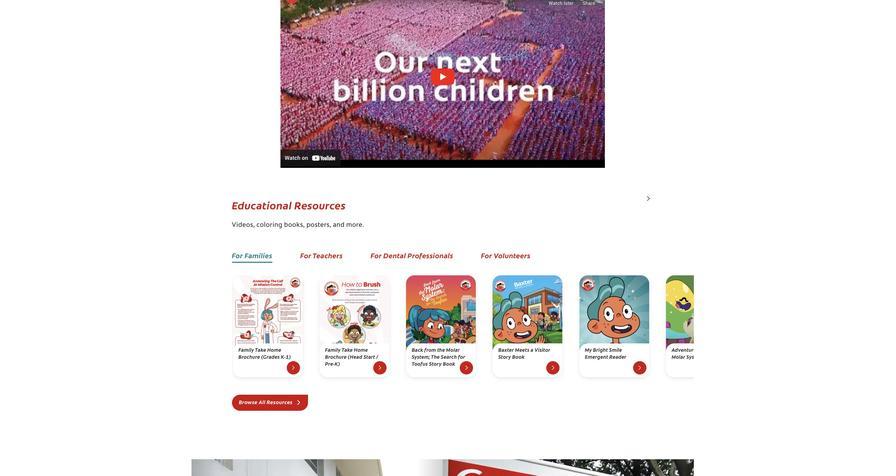 Task type: describe. For each thing, give the bounding box(es) containing it.
smile
[[609, 346, 622, 353]]

story book image for smile
[[580, 275, 649, 358]]

home for (head
[[354, 346, 368, 353]]

and
[[333, 222, 345, 228]]

browse all resources link
[[232, 395, 308, 411]]

/
[[376, 353, 379, 360]]

for for for families
[[232, 250, 243, 260]]

in
[[700, 346, 705, 353]]

for dental professionals
[[371, 250, 453, 260]]

family for family take home brochure (head start / pre-k)
[[325, 346, 341, 353]]

(head
[[348, 353, 362, 360]]

for for for dental professionals
[[371, 250, 382, 260]]

book inside baxter meets a visitor story book
[[512, 353, 525, 360]]

(full
[[705, 353, 715, 360]]

molar for adventures in the molar system (full film)
[[672, 353, 686, 360]]

families
[[245, 250, 272, 260]]

for
[[458, 353, 465, 360]]

search
[[441, 353, 457, 360]]

adventures
[[672, 346, 699, 353]]

meets
[[515, 346, 530, 353]]

professionals
[[408, 250, 453, 260]]

family take home brochure (grades k-1)
[[239, 346, 291, 360]]

for teachers link
[[300, 250, 343, 260]]

system
[[687, 353, 704, 360]]

my
[[585, 346, 592, 353]]

family take home brochure (grades k-1) image
[[233, 275, 303, 366]]

for volunteers link
[[481, 250, 531, 260]]

browse
[[239, 398, 258, 405]]

k)
[[335, 360, 340, 367]]

story book image for the
[[406, 275, 476, 358]]

family take home brochure (head start / pre-k)
[[325, 346, 379, 367]]

toofus
[[412, 360, 428, 367]]

a
[[531, 346, 534, 353]]

coloring
[[257, 222, 283, 228]]

baxter
[[499, 346, 514, 353]]

story inside back from the molar system; the search for toofus story book
[[429, 360, 442, 367]]

back from the molar system; the search for toofus story book
[[412, 346, 465, 367]]

for volunteers
[[481, 250, 531, 260]]

the
[[431, 353, 440, 360]]

emergent
[[585, 353, 608, 360]]

back
[[412, 346, 423, 353]]

k-
[[281, 353, 286, 360]]

resources inside browse all resources link
[[267, 398, 293, 405]]



Task type: vqa. For each thing, say whether or not it's contained in the screenshot.
(0.76%
no



Task type: locate. For each thing, give the bounding box(es) containing it.
1 family from the left
[[239, 346, 254, 353]]

brochure
[[239, 353, 260, 360], [325, 353, 347, 360]]

for families link
[[232, 250, 272, 260]]

for inside for volunteers link
[[481, 250, 492, 260]]

brochure for (grades
[[239, 353, 260, 360]]

pre-
[[325, 360, 335, 367]]

system;
[[412, 353, 430, 360]]

0 horizontal spatial brochure
[[239, 353, 260, 360]]

1 for from the left
[[232, 250, 243, 260]]

1 story book image from the left
[[406, 275, 476, 358]]

1 horizontal spatial home
[[354, 346, 368, 353]]

more.
[[346, 222, 364, 228]]

1 brochure from the left
[[239, 353, 260, 360]]

take for (head
[[342, 346, 353, 353]]

film)
[[716, 353, 727, 360]]

0 horizontal spatial story
[[429, 360, 442, 367]]

take inside family take home brochure (head start / pre-k)
[[342, 346, 353, 353]]

the right in
[[706, 346, 713, 353]]

from
[[425, 346, 436, 353]]

1 take from the left
[[255, 346, 266, 353]]

tab list
[[232, 248, 531, 263]]

2 family from the left
[[325, 346, 341, 353]]

home left 1)
[[267, 346, 281, 353]]

teachers
[[313, 250, 343, 260]]

browse all resources
[[239, 398, 293, 405]]

brochure inside family take home brochure (head start / pre-k)
[[325, 353, 347, 360]]

home for (grades
[[267, 346, 281, 353]]

tab list containing for families
[[232, 248, 531, 263]]

2 home from the left
[[354, 346, 368, 353]]

story
[[499, 353, 511, 360], [429, 360, 442, 367]]

2 brochure from the left
[[325, 353, 347, 360]]

2 the from the left
[[706, 346, 713, 353]]

1 vertical spatial resources
[[267, 398, 293, 405]]

0 horizontal spatial molar
[[446, 346, 460, 353]]

brochure left (head
[[325, 353, 347, 360]]

for left 'dental' on the bottom
[[371, 250, 382, 260]]

educational
[[232, 197, 292, 212]]

family up pre-
[[325, 346, 341, 353]]

resources right all
[[267, 398, 293, 405]]

the right "from"
[[437, 346, 445, 353]]

resources up 'posters,'
[[294, 197, 346, 212]]

0 horizontal spatial story book image
[[406, 275, 476, 358]]

the inside back from the molar system; the search for toofus story book
[[437, 346, 445, 353]]

posters,
[[307, 222, 331, 228]]

books,
[[284, 222, 305, 228]]

0 horizontal spatial the
[[437, 346, 445, 353]]

for teachers
[[300, 250, 343, 260]]

take inside family take home brochure (grades k-1)
[[255, 346, 266, 353]]

story left meets
[[499, 353, 511, 360]]

videos,
[[232, 222, 255, 228]]

for inside for families link
[[232, 250, 243, 260]]

the inside adventures in the molar system (full film)
[[706, 346, 713, 353]]

the for the
[[437, 346, 445, 353]]

the
[[437, 346, 445, 353], [706, 346, 713, 353]]

home left /
[[354, 346, 368, 353]]

baxter meets a visitor story book
[[499, 346, 550, 360]]

for left teachers on the left of the page
[[300, 250, 311, 260]]

1)
[[286, 353, 291, 360]]

1 horizontal spatial molar
[[672, 353, 686, 360]]

1 horizontal spatial resources
[[294, 197, 346, 212]]

all
[[259, 398, 266, 405]]

1 horizontal spatial book
[[512, 353, 525, 360]]

0 horizontal spatial book
[[443, 360, 455, 367]]

bright
[[593, 346, 608, 353]]

1 horizontal spatial story
[[499, 353, 511, 360]]

1 horizontal spatial family
[[325, 346, 341, 353]]

for left families
[[232, 250, 243, 260]]

take left start
[[342, 346, 353, 353]]

0 horizontal spatial resources
[[267, 398, 293, 405]]

2 horizontal spatial story book image
[[580, 275, 649, 358]]

story book image
[[406, 275, 476, 358], [493, 275, 563, 358], [580, 275, 649, 358]]

home inside family take home brochure (head start / pre-k)
[[354, 346, 368, 353]]

for inside for dental professionals link
[[371, 250, 382, 260]]

family inside family take home brochure (head start / pre-k)
[[325, 346, 341, 353]]

my bright smile emergent reader
[[585, 346, 627, 360]]

visitor
[[535, 346, 550, 353]]

for inside for teachers "link"
[[300, 250, 311, 260]]

molar inside back from the molar system; the search for toofus story book
[[446, 346, 460, 353]]

family for family take home brochure (grades k-1)
[[239, 346, 254, 353]]

0 horizontal spatial family
[[239, 346, 254, 353]]

1 horizontal spatial story book image
[[493, 275, 563, 358]]

for left volunteers on the right of page
[[481, 250, 492, 260]]

4 for from the left
[[481, 250, 492, 260]]

educational resources
[[232, 197, 346, 212]]

2 story book image from the left
[[493, 275, 563, 358]]

for dental professionals link
[[371, 250, 453, 260]]

videos, coloring books, posters, and more.
[[232, 222, 364, 228]]

take left k-
[[255, 346, 266, 353]]

brochure left (grades
[[239, 353, 260, 360]]

brochure for (head
[[325, 353, 347, 360]]

start
[[364, 353, 375, 360]]

for families
[[232, 250, 272, 260]]

(grades
[[261, 353, 280, 360]]

molar
[[446, 346, 460, 353], [672, 353, 686, 360]]

family left (grades
[[239, 346, 254, 353]]

volunteers
[[494, 250, 531, 260]]

brochure inside family take home brochure (grades k-1)
[[239, 353, 260, 360]]

molar left 'system'
[[672, 353, 686, 360]]

for
[[232, 250, 243, 260], [300, 250, 311, 260], [371, 250, 382, 260], [481, 250, 492, 260]]

0 vertical spatial resources
[[294, 197, 346, 212]]

next arrow image
[[646, 195, 651, 201]]

family
[[239, 346, 254, 353], [325, 346, 341, 353]]

0 horizontal spatial take
[[255, 346, 266, 353]]

2 for from the left
[[300, 250, 311, 260]]

1 horizontal spatial the
[[706, 346, 713, 353]]

dental
[[384, 250, 406, 260]]

family inside family take home brochure (grades k-1)
[[239, 346, 254, 353]]

1 the from the left
[[437, 346, 445, 353]]

1 horizontal spatial brochure
[[325, 353, 347, 360]]

the for (full
[[706, 346, 713, 353]]

book left for
[[443, 360, 455, 367]]

molar inside adventures in the molar system (full film)
[[672, 353, 686, 360]]

family take home brochure (head start / pre-k) image
[[320, 275, 389, 358]]

molar right the at left
[[446, 346, 460, 353]]

story inside baxter meets a visitor story book
[[499, 353, 511, 360]]

story down "from"
[[429, 360, 442, 367]]

book inside back from the molar system; the search for toofus story book
[[443, 360, 455, 367]]

story book image for a
[[493, 275, 563, 358]]

0 horizontal spatial home
[[267, 346, 281, 353]]

1 horizontal spatial take
[[342, 346, 353, 353]]

molar for back from the molar system; the search for toofus story book
[[446, 346, 460, 353]]

home
[[267, 346, 281, 353], [354, 346, 368, 353]]

2 take from the left
[[342, 346, 353, 353]]

book
[[512, 353, 525, 360], [443, 360, 455, 367]]

3 for from the left
[[371, 250, 382, 260]]

home inside family take home brochure (grades k-1)
[[267, 346, 281, 353]]

reader
[[610, 353, 627, 360]]

for for for teachers
[[300, 250, 311, 260]]

adventures in the molar system (full film)
[[672, 346, 727, 360]]

take
[[255, 346, 266, 353], [342, 346, 353, 353]]

resources
[[294, 197, 346, 212], [267, 398, 293, 405]]

1 home from the left
[[267, 346, 281, 353]]

for for for volunteers
[[481, 250, 492, 260]]

take for (grades
[[255, 346, 266, 353]]

3 story book image from the left
[[580, 275, 649, 358]]

book left a
[[512, 353, 525, 360]]



